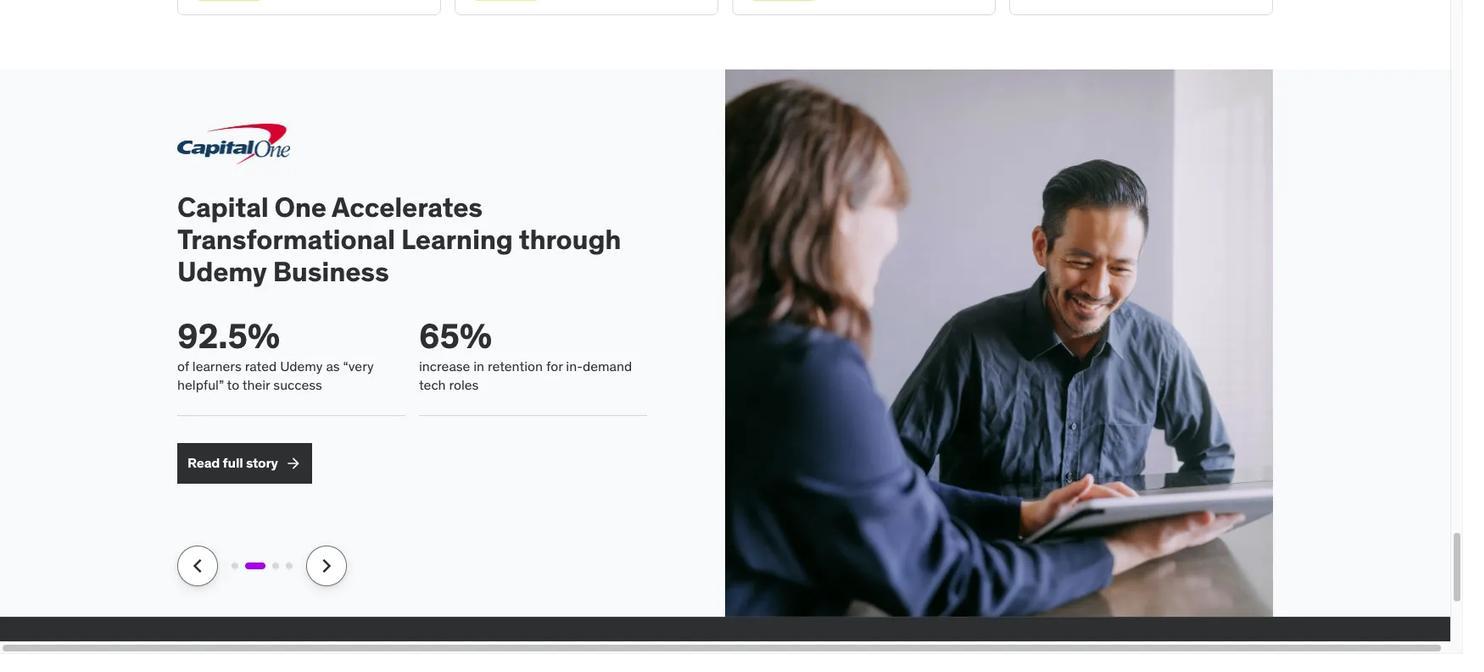 Task type: describe. For each thing, give the bounding box(es) containing it.
box image
[[1117, 639, 1174, 655]]

65%
[[419, 315, 492, 358]]

65% increase in retention for in-demand tech roles
[[419, 315, 632, 394]]

learning
[[401, 222, 513, 257]]

of
[[177, 358, 189, 375]]

story
[[246, 455, 278, 472]]

retention
[[488, 358, 543, 375]]

full
[[223, 455, 243, 472]]

in
[[474, 358, 485, 375]]

their
[[242, 377, 270, 394]]

one
[[274, 190, 327, 224]]

as
[[326, 358, 340, 375]]

eventbrite image
[[1312, 639, 1410, 655]]

capital
[[177, 190, 269, 224]]

capital one image
[[177, 124, 290, 164]]

capital one accelerates transformational learning through udemy business
[[177, 190, 621, 290]]

volkswagen image
[[1060, 639, 1097, 655]]

through
[[519, 222, 621, 257]]

previous image
[[184, 553, 211, 580]]

udemy inside capital one accelerates transformational learning through udemy business
[[177, 255, 267, 290]]

in-
[[566, 358, 583, 375]]

92.5% of learners rated udemy as "very helpful" to their success
[[177, 315, 374, 394]]



Task type: locate. For each thing, give the bounding box(es) containing it.
udemy up success
[[280, 358, 323, 375]]

rated
[[245, 358, 277, 375]]

udemy up '92.5%'
[[177, 255, 267, 290]]

1 vertical spatial udemy
[[280, 358, 323, 375]]

read
[[187, 455, 220, 472]]

read full story link
[[177, 443, 312, 484]]

92.5%
[[177, 315, 280, 358]]

0 horizontal spatial udemy
[[177, 255, 267, 290]]

transformational
[[177, 222, 395, 257]]

next image
[[313, 553, 340, 580]]

for
[[546, 358, 563, 375]]

helpful"
[[177, 377, 224, 394]]

udemy inside the 92.5% of learners rated udemy as "very helpful" to their success
[[280, 358, 323, 375]]

udemy
[[177, 255, 267, 290], [280, 358, 323, 375]]

to
[[227, 377, 239, 394]]

"very
[[343, 358, 374, 375]]

netapp image
[[1195, 639, 1292, 655]]

read full story
[[187, 455, 278, 472]]

success
[[273, 377, 322, 394]]

accelerates
[[332, 190, 483, 224]]

tech
[[419, 377, 446, 394]]

small image
[[285, 455, 302, 472]]

business
[[273, 255, 389, 290]]

0 vertical spatial udemy
[[177, 255, 267, 290]]

learners
[[192, 358, 242, 375]]

roles
[[449, 377, 479, 394]]

1 horizontal spatial udemy
[[280, 358, 323, 375]]

nasdaq image
[[942, 639, 1039, 655]]

demand
[[583, 358, 632, 375]]

increase
[[419, 358, 470, 375]]



Task type: vqa. For each thing, say whether or not it's contained in the screenshot.
Accelerates
yes



